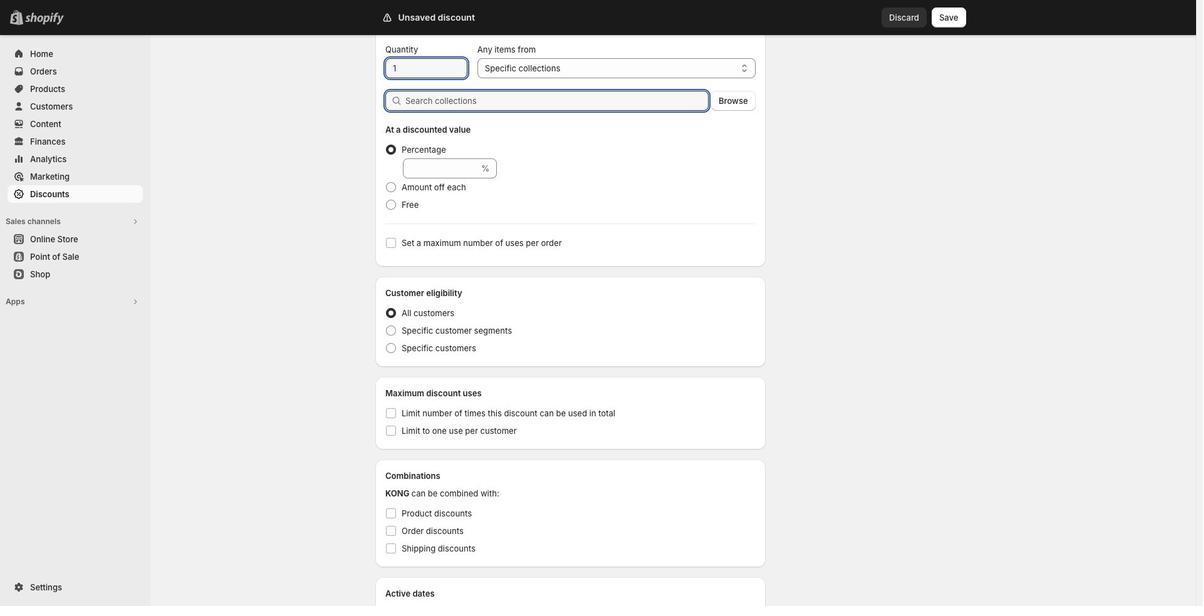 Task type: locate. For each thing, give the bounding box(es) containing it.
None text field
[[386, 58, 467, 78]]

shopify image
[[25, 13, 64, 25]]

None text field
[[403, 159, 479, 179]]



Task type: vqa. For each thing, say whether or not it's contained in the screenshot.
the topmost 'first'
no



Task type: describe. For each thing, give the bounding box(es) containing it.
Search collections text field
[[406, 91, 709, 111]]



